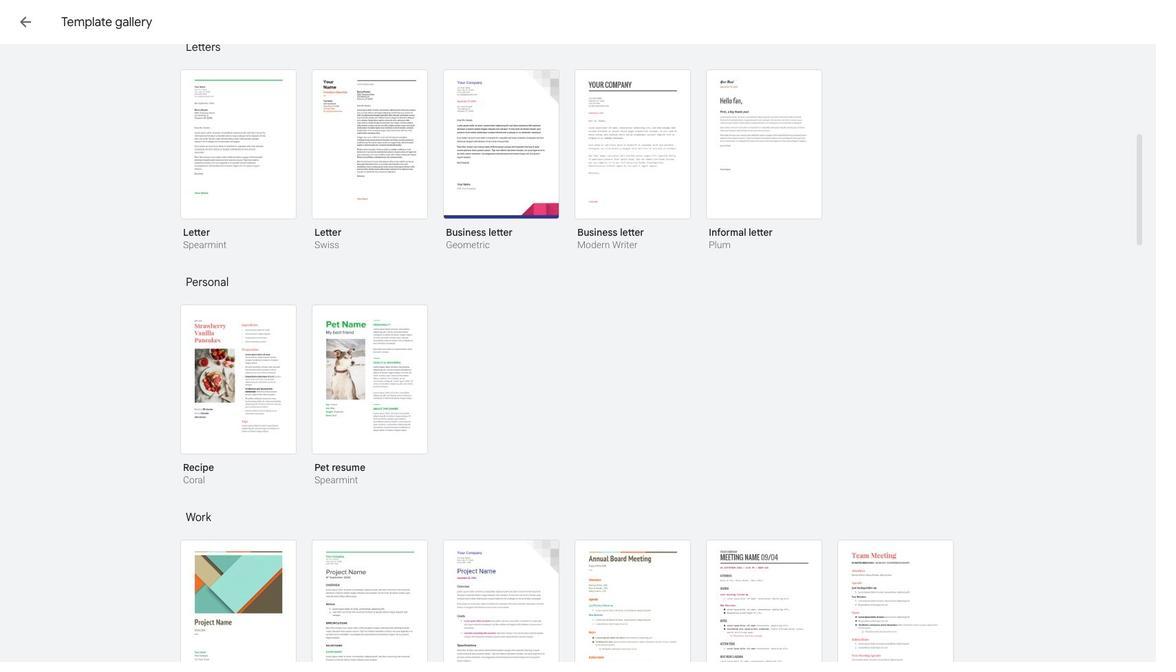 Task type: vqa. For each thing, say whether or not it's contained in the screenshot.
List Box
yes



Task type: locate. For each thing, give the bounding box(es) containing it.
2 vertical spatial list box
[[180, 540, 972, 663]]

1 vertical spatial list box
[[180, 305, 972, 504]]

option
[[180, 69, 297, 253], [312, 69, 428, 253], [443, 69, 559, 253], [575, 69, 691, 253], [706, 69, 822, 253], [180, 305, 297, 488], [312, 305, 428, 488], [180, 540, 297, 663], [312, 540, 428, 663], [443, 540, 559, 663], [575, 540, 691, 663], [706, 540, 822, 663], [837, 540, 954, 663]]

list box
[[180, 69, 972, 269], [180, 305, 972, 504], [180, 540, 972, 663]]

2 list box from the top
[[180, 305, 972, 504]]

1 list box from the top
[[180, 69, 972, 269]]

0 vertical spatial list box
[[180, 69, 972, 269]]

choose template dialog dialog
[[0, 0, 1156, 663]]



Task type: describe. For each thing, give the bounding box(es) containing it.
3 list box from the top
[[180, 540, 972, 663]]

back image
[[17, 14, 34, 30]]



